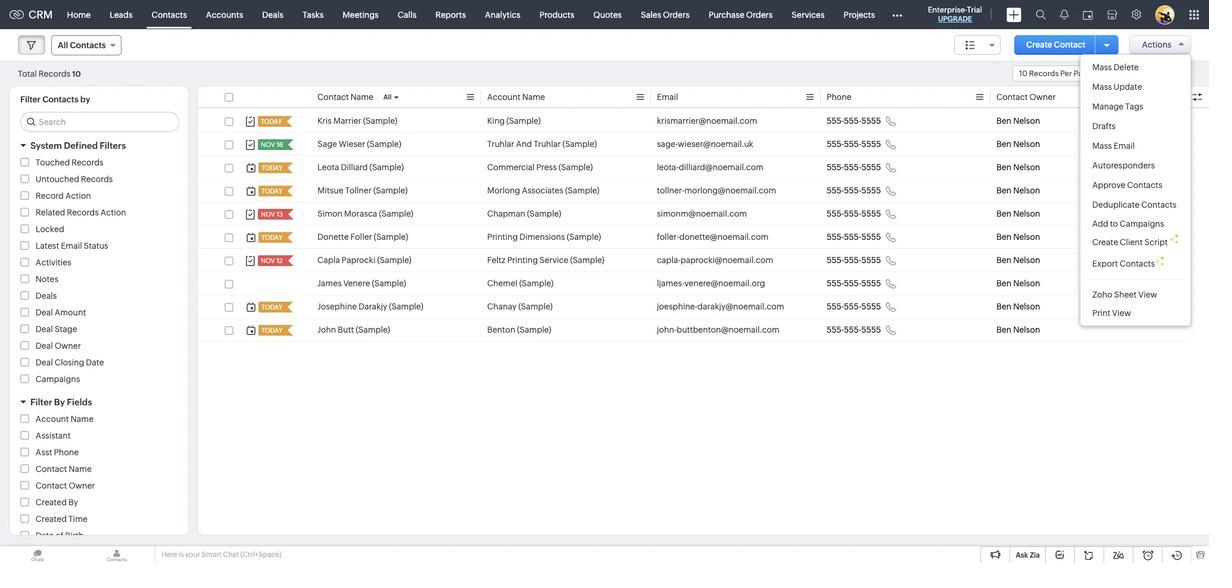 Task type: vqa. For each thing, say whether or not it's contained in the screenshot.
Register for upcoming CRM Webinars corresponding to King (Sample)
no



Task type: locate. For each thing, give the bounding box(es) containing it.
0 horizontal spatial 10
[[72, 69, 81, 78]]

created time
[[36, 515, 88, 524]]

4 555-555-5555 from the top
[[827, 186, 882, 195]]

0 vertical spatial all
[[58, 41, 68, 50]]

7 555-555-5555 from the top
[[827, 256, 882, 265]]

1 vertical spatial nov
[[261, 211, 275, 218]]

owner down 10 records per page
[[1030, 92, 1057, 102]]

filter down total
[[20, 95, 41, 104]]

records for untouched
[[81, 175, 113, 184]]

contacts image
[[79, 547, 154, 564]]

nelson for darakjy@noemail.com
[[1014, 302, 1041, 312]]

today link
[[258, 116, 283, 127], [259, 163, 284, 173], [259, 186, 284, 197], [259, 232, 284, 243], [259, 302, 284, 313], [259, 325, 284, 336]]

8 ben nelson from the top
[[997, 279, 1041, 288]]

filter for filter contacts by
[[20, 95, 41, 104]]

1 vertical spatial all
[[384, 94, 392, 101]]

asst phone
[[36, 448, 79, 458]]

4 ben from the top
[[997, 186, 1012, 195]]

2 deal from the top
[[36, 325, 53, 334]]

2 vertical spatial mass
[[1093, 141, 1113, 151]]

mitsue tollner (sample) link
[[318, 185, 408, 197]]

by for created
[[68, 498, 78, 508]]

orders for sales orders
[[663, 10, 690, 19]]

wieser@noemail.uk
[[678, 139, 754, 149]]

view down zoho sheet view
[[1113, 309, 1132, 318]]

0 horizontal spatial truhlar
[[488, 139, 515, 149]]

records for total
[[39, 69, 70, 78]]

date left of
[[36, 532, 54, 541]]

chanay
[[488, 302, 517, 312]]

1 horizontal spatial campaigns
[[1121, 219, 1165, 229]]

truhlar
[[488, 139, 515, 149], [534, 139, 561, 149]]

meetings link
[[333, 0, 388, 29]]

mass inside "link"
[[1093, 141, 1113, 151]]

purchase orders
[[709, 10, 773, 19]]

1 vertical spatial email
[[1114, 141, 1136, 151]]

account up assistant
[[36, 415, 69, 424]]

service
[[540, 256, 569, 265]]

0 horizontal spatial view
[[1113, 309, 1132, 318]]

update
[[1114, 82, 1143, 92]]

10 nelson from the top
[[1014, 325, 1041, 335]]

7 ben from the top
[[997, 256, 1012, 265]]

1 horizontal spatial by
[[68, 498, 78, 508]]

manage tags link
[[1081, 97, 1191, 117]]

all up kris marrier (sample)
[[384, 94, 392, 101]]

mass update link
[[1081, 77, 1191, 97]]

0 vertical spatial contact name
[[318, 92, 374, 102]]

owner up closing
[[55, 342, 81, 351]]

1 horizontal spatial all
[[384, 94, 392, 101]]

nelson for wieser@noemail.uk
[[1014, 139, 1041, 149]]

records inside field
[[1030, 69, 1059, 78]]

simonm@noemail.com link
[[657, 208, 747, 220]]

today up 'nov 13'
[[262, 188, 283, 195]]

4 nelson from the top
[[1014, 186, 1041, 195]]

foller-
[[657, 232, 680, 242]]

contact owner down 10 records per page
[[997, 92, 1057, 102]]

10 right the -
[[1136, 69, 1145, 78]]

5555 for dilliard@noemail.com
[[862, 163, 882, 172]]

0 vertical spatial campaigns
[[1121, 219, 1165, 229]]

profile element
[[1149, 0, 1183, 29]]

1 horizontal spatial account
[[488, 92, 521, 102]]

services link
[[783, 0, 835, 29]]

analytics
[[485, 10, 521, 19]]

ben for donette@noemail.com
[[997, 232, 1012, 242]]

ben nelson for dilliard@noemail.com
[[997, 163, 1041, 172]]

today link up nov 13 link
[[259, 186, 284, 197]]

size image
[[966, 40, 976, 51]]

create down search icon
[[1027, 40, 1053, 49]]

mass down drafts
[[1093, 141, 1113, 151]]

0 horizontal spatial by
[[54, 398, 65, 408]]

1 horizontal spatial contact name
[[318, 92, 374, 102]]

5555 for paprocki@noemail.com
[[862, 256, 882, 265]]

(sample) down chanay (sample)
[[517, 325, 552, 335]]

capla
[[318, 256, 340, 265]]

all inside all contacts field
[[58, 41, 68, 50]]

latest email status
[[36, 241, 108, 251]]

orders inside purchase orders link
[[747, 10, 773, 19]]

0 horizontal spatial create
[[1027, 40, 1053, 49]]

contact owner
[[997, 92, 1057, 102], [36, 482, 95, 491]]

deal left stage
[[36, 325, 53, 334]]

1 vertical spatial action
[[101, 208, 126, 218]]

6 555-555-5555 from the top
[[827, 232, 882, 242]]

campaigns down 'deduplicate contacts' link
[[1121, 219, 1165, 229]]

1 vertical spatial mass
[[1093, 82, 1113, 92]]

all for all
[[384, 94, 392, 101]]

today left john
[[262, 327, 283, 334]]

3 ben nelson from the top
[[997, 163, 1041, 172]]

mass for mass delete
[[1093, 63, 1113, 72]]

1 horizontal spatial 10
[[1020, 69, 1028, 78]]

5 nelson from the top
[[1014, 209, 1041, 219]]

2 vertical spatial email
[[61, 241, 82, 251]]

records for touched
[[72, 158, 104, 167]]

chapman (sample) link
[[488, 208, 562, 220]]

account up king
[[488, 92, 521, 102]]

1 created from the top
[[36, 498, 67, 508]]

0 horizontal spatial all
[[58, 41, 68, 50]]

printing down chapman
[[488, 232, 518, 242]]

9 ben from the top
[[997, 302, 1012, 312]]

orders right purchase
[[747, 10, 773, 19]]

venere
[[344, 279, 370, 288]]

7 nelson from the top
[[1014, 256, 1041, 265]]

1 mass from the top
[[1093, 63, 1113, 72]]

0 vertical spatial filter
[[20, 95, 41, 104]]

contact owner up created by on the bottom left
[[36, 482, 95, 491]]

name down fields
[[71, 415, 94, 424]]

row group containing kris marrier (sample)
[[198, 110, 1190, 342]]

3 555-555-5555 from the top
[[827, 163, 882, 172]]

nov left 13
[[261, 211, 275, 218]]

(sample) up sage wieser (sample)
[[363, 116, 398, 126]]

(sample) right associates at the top of the page
[[565, 186, 600, 195]]

-
[[1131, 69, 1134, 78]]

contact up per
[[1055, 40, 1086, 49]]

filter for filter by fields
[[30, 398, 52, 408]]

today down 'nov 13'
[[262, 234, 283, 241]]

10 555-555-5555 from the top
[[827, 325, 882, 335]]

1 horizontal spatial truhlar
[[534, 139, 561, 149]]

0 vertical spatial mass
[[1093, 63, 1113, 72]]

8 ben from the top
[[997, 279, 1012, 288]]

deals link
[[253, 0, 293, 29]]

555-555-5555 for morlong@noemail.com
[[827, 186, 882, 195]]

defined
[[64, 141, 98, 151]]

1 vertical spatial date
[[36, 532, 54, 541]]

9 5555 from the top
[[862, 302, 882, 312]]

today link left john
[[259, 325, 284, 336]]

6 ben nelson from the top
[[997, 232, 1041, 242]]

4 deal from the top
[[36, 358, 53, 368]]

today link for kris
[[258, 116, 283, 127]]

10 ben nelson from the top
[[997, 325, 1041, 335]]

today link for josephine
[[259, 302, 284, 313]]

0 vertical spatial created
[[36, 498, 67, 508]]

8 555-555-5555 from the top
[[827, 279, 882, 288]]

3 nov from the top
[[261, 257, 275, 265]]

nov for capla
[[261, 257, 275, 265]]

contacts right leads
[[152, 10, 187, 19]]

feltz printing service (sample)
[[488, 256, 605, 265]]

0 vertical spatial phone
[[827, 92, 852, 102]]

2 5555 from the top
[[862, 139, 882, 149]]

by left fields
[[54, 398, 65, 408]]

2 horizontal spatial 10
[[1136, 69, 1145, 78]]

nov 16
[[261, 141, 283, 148]]

0 horizontal spatial orders
[[663, 10, 690, 19]]

products
[[540, 10, 575, 19]]

by
[[54, 398, 65, 408], [68, 498, 78, 508]]

contacts for export contacts
[[1120, 259, 1156, 269]]

4 ben nelson from the top
[[997, 186, 1041, 195]]

3 mass from the top
[[1093, 141, 1113, 151]]

2 ben from the top
[[997, 139, 1012, 149]]

by inside "dropdown button"
[[54, 398, 65, 408]]

today link up nov 16 link
[[258, 116, 283, 127]]

signals element
[[1054, 0, 1076, 29]]

accounts link
[[197, 0, 253, 29]]

printing up chemel (sample) on the left
[[508, 256, 538, 265]]

1 vertical spatial view
[[1113, 309, 1132, 318]]

2 mass from the top
[[1093, 82, 1113, 92]]

contacts for all contacts
[[70, 41, 106, 50]]

page
[[1074, 69, 1092, 78]]

email inside "link"
[[1114, 141, 1136, 151]]

today link down nov 13 link
[[259, 232, 284, 243]]

today link down nov 16 link
[[259, 163, 284, 173]]

contacts down approve contacts link
[[1142, 200, 1177, 210]]

10 inside 'total records 10'
[[72, 69, 81, 78]]

contacts for deduplicate contacts
[[1142, 200, 1177, 210]]

email up autoresponders
[[1114, 141, 1136, 151]]

1 horizontal spatial create
[[1093, 238, 1119, 247]]

6 5555 from the top
[[862, 232, 882, 242]]

records up filter contacts by
[[39, 69, 70, 78]]

marrier
[[334, 116, 362, 126]]

0 horizontal spatial account
[[36, 415, 69, 424]]

8 nelson from the top
[[1014, 279, 1041, 288]]

chemel (sample)
[[488, 279, 554, 288]]

1 horizontal spatial contact owner
[[997, 92, 1057, 102]]

nelson for morlong@noemail.com
[[1014, 186, 1041, 195]]

ben for paprocki@noemail.com
[[997, 256, 1012, 265]]

deal stage
[[36, 325, 77, 334]]

8 5555 from the top
[[862, 279, 882, 288]]

0 vertical spatial email
[[657, 92, 679, 102]]

0 horizontal spatial account name
[[36, 415, 94, 424]]

today link for mitsue
[[259, 186, 284, 197]]

today for mitsue tollner (sample)
[[262, 188, 283, 195]]

mass up manage
[[1093, 82, 1113, 92]]

create inside 'create contact' button
[[1027, 40, 1053, 49]]

3 nelson from the top
[[1014, 163, 1041, 172]]

1 deal from the top
[[36, 308, 53, 318]]

email for mass email
[[1114, 141, 1136, 151]]

0 horizontal spatial date
[[36, 532, 54, 541]]

10 records per page
[[1020, 69, 1092, 78]]

10 for total records 10
[[72, 69, 81, 78]]

1 vertical spatial campaigns
[[36, 375, 80, 384]]

None field
[[955, 35, 1001, 55]]

10 up "by"
[[72, 69, 81, 78]]

records for 10
[[1030, 69, 1059, 78]]

9 555-555-5555 from the top
[[827, 302, 882, 312]]

mass email
[[1093, 141, 1136, 151]]

555-555-5555 for buttbenton@noemail.com
[[827, 325, 882, 335]]

records left per
[[1030, 69, 1059, 78]]

date
[[86, 358, 104, 368], [36, 532, 54, 541]]

filter contacts by
[[20, 95, 90, 104]]

capla paprocki (sample)
[[318, 256, 412, 265]]

5555 for wieser@noemail.uk
[[862, 139, 882, 149]]

today down nov 12
[[262, 304, 283, 311]]

contact down 10 records per page
[[997, 92, 1029, 102]]

mass update
[[1093, 82, 1143, 92]]

mass delete
[[1093, 63, 1140, 72]]

10 left per
[[1020, 69, 1028, 78]]

created up created time
[[36, 498, 67, 508]]

name up kris marrier (sample)
[[351, 92, 374, 102]]

7 5555 from the top
[[862, 256, 882, 265]]

1 nov from the top
[[261, 141, 275, 148]]

account name down filter by fields at left
[[36, 415, 94, 424]]

contacts inside field
[[70, 41, 106, 50]]

deduplicate
[[1093, 200, 1140, 210]]

commercial
[[488, 163, 535, 172]]

contacts link
[[142, 0, 197, 29]]

navigation
[[1151, 65, 1192, 82]]

krismarrier@noemail.com link
[[657, 115, 758, 127]]

nov for simon
[[261, 211, 275, 218]]

3 5555 from the top
[[862, 163, 882, 172]]

contacts down home
[[70, 41, 106, 50]]

crm
[[29, 8, 53, 21]]

2 orders from the left
[[747, 10, 773, 19]]

6 nelson from the top
[[1014, 232, 1041, 242]]

filter up assistant
[[30, 398, 52, 408]]

6 ben from the top
[[997, 232, 1012, 242]]

james venere (sample)
[[318, 279, 406, 288]]

notes
[[36, 275, 58, 284]]

7 ben nelson from the top
[[997, 256, 1041, 265]]

deal up 'deal stage'
[[36, 308, 53, 318]]

1 orders from the left
[[663, 10, 690, 19]]

1 vertical spatial account
[[36, 415, 69, 424]]

and
[[516, 139, 532, 149]]

create for create contact
[[1027, 40, 1053, 49]]

leota-dilliard@noemail.com
[[657, 163, 764, 172]]

ask zia
[[1016, 552, 1041, 560]]

555-555-5555 for dilliard@noemail.com
[[827, 163, 882, 172]]

2 555-555-5555 from the top
[[827, 139, 882, 149]]

donette@noemail.com
[[680, 232, 769, 242]]

10 5555 from the top
[[862, 325, 882, 335]]

orders right sales
[[663, 10, 690, 19]]

owner up created by on the bottom left
[[69, 482, 95, 491]]

deals down notes
[[36, 291, 57, 301]]

0 vertical spatial deals
[[262, 10, 284, 19]]

row group
[[198, 110, 1190, 342]]

1 vertical spatial contact owner
[[36, 482, 95, 491]]

here is your smart chat (ctrl+space)
[[162, 551, 282, 560]]

contact name down asst phone
[[36, 465, 92, 474]]

records down touched records at the left of the page
[[81, 175, 113, 184]]

0 horizontal spatial email
[[61, 241, 82, 251]]

purchase
[[709, 10, 745, 19]]

0 horizontal spatial action
[[65, 191, 91, 201]]

2 created from the top
[[36, 515, 67, 524]]

deals left tasks link
[[262, 10, 284, 19]]

records down defined
[[72, 158, 104, 167]]

2 nov from the top
[[261, 211, 275, 218]]

view
[[1139, 290, 1158, 300], [1113, 309, 1132, 318]]

client
[[1121, 238, 1144, 247]]

0 horizontal spatial phone
[[54, 448, 79, 458]]

3 deal from the top
[[36, 342, 53, 351]]

ben nelson for buttbenton@noemail.com
[[997, 325, 1041, 335]]

email right latest
[[61, 241, 82, 251]]

related records action
[[36, 208, 126, 218]]

contacts down client
[[1120, 259, 1156, 269]]

3 ben from the top
[[997, 163, 1012, 172]]

press
[[537, 163, 557, 172]]

view right sheet
[[1139, 290, 1158, 300]]

contact
[[1055, 40, 1086, 49], [318, 92, 349, 102], [997, 92, 1029, 102], [36, 465, 67, 474], [36, 482, 67, 491]]

1 vertical spatial account name
[[36, 415, 94, 424]]

5555 for venere@noemail.org
[[862, 279, 882, 288]]

deal down deal owner
[[36, 358, 53, 368]]

created down created by on the bottom left
[[36, 515, 67, 524]]

12
[[277, 257, 283, 265]]

campaigns down closing
[[36, 375, 80, 384]]

dilliard@noemail.com
[[679, 163, 764, 172]]

1 vertical spatial created
[[36, 515, 67, 524]]

drafts
[[1093, 122, 1116, 131]]

create down add in the top of the page
[[1093, 238, 1119, 247]]

(sample) down chemel (sample) link
[[519, 302, 553, 312]]

(sample) up and
[[507, 116, 541, 126]]

donette foller (sample) link
[[318, 231, 408, 243]]

1 vertical spatial by
[[68, 498, 78, 508]]

1 horizontal spatial action
[[101, 208, 126, 218]]

contact up the kris
[[318, 92, 349, 102]]

(sample) up service
[[567, 232, 602, 242]]

ben nelson for darakjy@noemail.com
[[997, 302, 1041, 312]]

export
[[1093, 259, 1119, 269]]

nov left 16
[[261, 141, 275, 148]]

mass for mass update
[[1093, 82, 1113, 92]]

email
[[657, 92, 679, 102], [1114, 141, 1136, 151], [61, 241, 82, 251]]

contact inside button
[[1055, 40, 1086, 49]]

to
[[1111, 219, 1119, 229]]

record
[[36, 191, 64, 201]]

truhlar up press
[[534, 139, 561, 149]]

leads
[[110, 10, 133, 19]]

0 horizontal spatial deals
[[36, 291, 57, 301]]

nov left 12
[[261, 257, 275, 265]]

(sample) up darakjy
[[372, 279, 406, 288]]

1 vertical spatial deals
[[36, 291, 57, 301]]

2 nelson from the top
[[1014, 139, 1041, 149]]

account name up the king (sample) link
[[488, 92, 545, 102]]

0 vertical spatial contact owner
[[997, 92, 1057, 102]]

0 vertical spatial nov
[[261, 141, 275, 148]]

Search text field
[[21, 113, 179, 132]]

10 ben from the top
[[997, 325, 1012, 335]]

2 ben nelson from the top
[[997, 139, 1041, 149]]

capla paprocki (sample) link
[[318, 255, 412, 266]]

deal down 'deal stage'
[[36, 342, 53, 351]]

mass inside 'link'
[[1093, 82, 1113, 92]]

touched records
[[36, 158, 104, 167]]

2 vertical spatial nov
[[261, 257, 275, 265]]

capla-paprocki@noemail.com
[[657, 256, 774, 265]]

0 horizontal spatial contact name
[[36, 465, 92, 474]]

2 horizontal spatial email
[[1114, 141, 1136, 151]]

0 vertical spatial account
[[488, 92, 521, 102]]

commercial press (sample) link
[[488, 162, 593, 173]]

1 horizontal spatial orders
[[747, 10, 773, 19]]

today link down nov 12 link on the left top of the page
[[259, 302, 284, 313]]

contact name up marrier
[[318, 92, 374, 102]]

contacts left "by"
[[42, 95, 78, 104]]

1 horizontal spatial view
[[1139, 290, 1158, 300]]

nelson for dilliard@noemail.com
[[1014, 163, 1041, 172]]

1 vertical spatial filter
[[30, 398, 52, 408]]

filter inside "filter by fields" "dropdown button"
[[30, 398, 52, 408]]

create menu element
[[1000, 0, 1029, 29]]

9 nelson from the top
[[1014, 302, 1041, 312]]

today up nov 16 link
[[261, 118, 282, 125]]

by up time
[[68, 498, 78, 508]]

capla-
[[657, 256, 681, 265]]

1 horizontal spatial deals
[[262, 10, 284, 19]]

0 vertical spatial by
[[54, 398, 65, 408]]

action up status
[[101, 208, 126, 218]]

per
[[1061, 69, 1073, 78]]

ben for venere@noemail.org
[[997, 279, 1012, 288]]

1 5555 from the top
[[862, 116, 882, 126]]

venere@noemail.org
[[685, 279, 766, 288]]

9 ben nelson from the top
[[997, 302, 1041, 312]]

1 horizontal spatial account name
[[488, 92, 545, 102]]

printing
[[488, 232, 518, 242], [508, 256, 538, 265]]

1 vertical spatial create
[[1093, 238, 1119, 247]]

mass for mass email
[[1093, 141, 1113, 151]]

chapman (sample)
[[488, 209, 562, 219]]

mass inside "link"
[[1093, 63, 1113, 72]]

tollner
[[345, 186, 372, 195]]

0 vertical spatial create
[[1027, 40, 1053, 49]]

(sample) right service
[[571, 256, 605, 265]]

truhlar left and
[[488, 139, 515, 149]]

0 vertical spatial date
[[86, 358, 104, 368]]

buttbenton@noemail.com
[[677, 325, 780, 335]]

contacts for approve contacts
[[1128, 181, 1163, 190]]

mass right page
[[1093, 63, 1113, 72]]

contacts down autoresponders link
[[1128, 181, 1163, 190]]

4 5555 from the top
[[862, 186, 882, 195]]

create menu image
[[1007, 7, 1022, 22]]

smart
[[202, 551, 222, 560]]

email up krismarrier@noemail.com
[[657, 92, 679, 102]]

orders inside sales orders link
[[663, 10, 690, 19]]

1
[[1125, 69, 1129, 78]]



Task type: describe. For each thing, give the bounding box(es) containing it.
sage-
[[657, 139, 678, 149]]

your
[[185, 551, 200, 560]]

assistant
[[36, 432, 71, 441]]

10 Records Per Page field
[[1013, 66, 1108, 82]]

nelson for venere@noemail.org
[[1014, 279, 1041, 288]]

dimensions
[[520, 232, 565, 242]]

nov for sage
[[261, 141, 275, 148]]

sage wieser (sample)
[[318, 139, 402, 149]]

joesphine-darakjy@noemail.com link
[[657, 301, 785, 313]]

accounts
[[206, 10, 243, 19]]

tollner-
[[657, 186, 685, 195]]

associates
[[522, 186, 564, 195]]

0 vertical spatial owner
[[1030, 92, 1057, 102]]

0 horizontal spatial campaigns
[[36, 375, 80, 384]]

ljames-venere@noemail.org link
[[657, 278, 766, 290]]

0 horizontal spatial contact owner
[[36, 482, 95, 491]]

1 nelson from the top
[[1014, 116, 1041, 126]]

sheet
[[1115, 290, 1137, 300]]

foller
[[351, 232, 372, 242]]

by for filter
[[54, 398, 65, 408]]

(sample) right wieser
[[367, 139, 402, 149]]

(sample) right tollner
[[374, 186, 408, 195]]

all contacts
[[58, 41, 106, 50]]

darakjy
[[359, 302, 388, 312]]

1 vertical spatial printing
[[508, 256, 538, 265]]

actions
[[1143, 40, 1172, 49]]

upgrade
[[939, 15, 973, 23]]

nelson for paprocki@noemail.com
[[1014, 256, 1041, 265]]

1 ben nelson from the top
[[997, 116, 1041, 126]]

capla-paprocki@noemail.com link
[[657, 255, 774, 266]]

deal for deal closing date
[[36, 358, 53, 368]]

paprocki
[[342, 256, 376, 265]]

today for leota dilliard (sample)
[[262, 165, 283, 172]]

contact up created by on the bottom left
[[36, 482, 67, 491]]

1 vertical spatial owner
[[55, 342, 81, 351]]

fields
[[67, 398, 92, 408]]

signals image
[[1061, 10, 1069, 20]]

script
[[1145, 238, 1169, 247]]

josephine
[[318, 302, 357, 312]]

1 vertical spatial phone
[[54, 448, 79, 458]]

1 vertical spatial contact name
[[36, 465, 92, 474]]

0 vertical spatial account name
[[488, 92, 545, 102]]

deduplicate contacts
[[1093, 200, 1177, 210]]

orders for purchase orders
[[747, 10, 773, 19]]

calendar image
[[1084, 10, 1094, 19]]

contacts for filter contacts by
[[42, 95, 78, 104]]

nov 13
[[261, 211, 283, 218]]

autoresponders
[[1093, 161, 1156, 170]]

ben nelson for wieser@noemail.uk
[[997, 139, 1041, 149]]

simon morasca (sample)
[[318, 209, 414, 219]]

kris marrier (sample)
[[318, 116, 398, 126]]

email for latest email status
[[61, 241, 82, 251]]

john-buttbenton@noemail.com
[[657, 325, 780, 335]]

1 horizontal spatial phone
[[827, 92, 852, 102]]

touched
[[36, 158, 70, 167]]

mass delete link
[[1081, 58, 1191, 77]]

create for create client script
[[1093, 238, 1119, 247]]

untouched
[[36, 175, 79, 184]]

(sample) up printing dimensions (sample) link
[[527, 209, 562, 219]]

foller-donette@noemail.com link
[[657, 231, 769, 243]]

search element
[[1029, 0, 1054, 29]]

home
[[67, 10, 91, 19]]

create contact
[[1027, 40, 1086, 49]]

approve contacts link
[[1081, 176, 1191, 195]]

1 555-555-5555 from the top
[[827, 116, 882, 126]]

filter by fields
[[30, 398, 92, 408]]

created for created time
[[36, 515, 67, 524]]

5555 for donette@noemail.com
[[862, 232, 882, 242]]

ben for wieser@noemail.uk
[[997, 139, 1012, 149]]

ben nelson for donette@noemail.com
[[997, 232, 1041, 242]]

today link for leota
[[259, 163, 284, 173]]

name up the king (sample) link
[[523, 92, 545, 102]]

tollner-morlong@noemail.com link
[[657, 185, 777, 197]]

zoho
[[1093, 290, 1113, 300]]

0 vertical spatial printing
[[488, 232, 518, 242]]

today link for john
[[259, 325, 284, 336]]

chats image
[[0, 547, 75, 564]]

555-555-5555 for wieser@noemail.uk
[[827, 139, 882, 149]]

tasks
[[303, 10, 324, 19]]

0 vertical spatial view
[[1139, 290, 1158, 300]]

5 ben nelson from the top
[[997, 209, 1041, 219]]

drafts link
[[1081, 117, 1191, 136]]

nelson for buttbenton@noemail.com
[[1014, 325, 1041, 335]]

ben for morlong@noemail.com
[[997, 186, 1012, 195]]

deal for deal stage
[[36, 325, 53, 334]]

ben for buttbenton@noemail.com
[[997, 325, 1012, 335]]

nov 12 link
[[258, 256, 284, 266]]

1 horizontal spatial email
[[657, 92, 679, 102]]

ben for darakjy@noemail.com
[[997, 302, 1012, 312]]

quotes
[[594, 10, 622, 19]]

birth
[[65, 532, 84, 541]]

is
[[179, 551, 184, 560]]

create contact button
[[1015, 35, 1098, 55]]

10 inside field
[[1020, 69, 1028, 78]]

name down asst phone
[[69, 465, 92, 474]]

555-555-5555 for donette@noemail.com
[[827, 232, 882, 242]]

analytics link
[[476, 0, 530, 29]]

(sample) down darakjy
[[356, 325, 390, 335]]

1 horizontal spatial date
[[86, 358, 104, 368]]

555-555-5555 for darakjy@noemail.com
[[827, 302, 882, 312]]

filter by fields button
[[10, 392, 188, 413]]

created by
[[36, 498, 78, 508]]

related
[[36, 208, 65, 218]]

(sample) down 'feltz printing service (sample)'
[[520, 279, 554, 288]]

deal for deal amount
[[36, 308, 53, 318]]

krismarrier@noemail.com
[[657, 116, 758, 126]]

benton (sample)
[[488, 325, 552, 335]]

tags
[[1126, 102, 1144, 111]]

deal for deal owner
[[36, 342, 53, 351]]

(sample) right the foller
[[374, 232, 408, 242]]

james
[[318, 279, 342, 288]]

1 truhlar from the left
[[488, 139, 515, 149]]

(sample) right dilliard
[[370, 163, 404, 172]]

5555 for buttbenton@noemail.com
[[862, 325, 882, 335]]

(sample) right press
[[559, 163, 593, 172]]

All Contacts field
[[51, 35, 121, 55]]

nelson for donette@noemail.com
[[1014, 232, 1041, 242]]

chemel (sample) link
[[488, 278, 554, 290]]

0 vertical spatial action
[[65, 191, 91, 201]]

(sample) right the morasca
[[379, 209, 414, 219]]

today for donette foller (sample)
[[262, 234, 283, 241]]

activities
[[36, 258, 71, 268]]

5555 for darakjy@noemail.com
[[862, 302, 882, 312]]

here
[[162, 551, 177, 560]]

john butt (sample) link
[[318, 324, 390, 336]]

ben for dilliard@noemail.com
[[997, 163, 1012, 172]]

feltz printing service (sample) link
[[488, 255, 605, 266]]

ben nelson for morlong@noemail.com
[[997, 186, 1041, 195]]

Other Modules field
[[885, 5, 911, 24]]

autoresponders link
[[1081, 156, 1191, 176]]

created for created by
[[36, 498, 67, 508]]

5555 for morlong@noemail.com
[[862, 186, 882, 195]]

1 ben from the top
[[997, 116, 1012, 126]]

simon
[[318, 209, 343, 219]]

sage
[[318, 139, 337, 149]]

of
[[55, 532, 63, 541]]

2 truhlar from the left
[[534, 139, 561, 149]]

nov 12
[[261, 257, 283, 265]]

contact down asst phone
[[36, 465, 67, 474]]

555-555-5555 for paprocki@noemail.com
[[827, 256, 882, 265]]

james venere (sample) link
[[318, 278, 406, 290]]

wieser
[[339, 139, 366, 149]]

5 ben from the top
[[997, 209, 1012, 219]]

add to campaigns
[[1093, 219, 1165, 229]]

printing dimensions (sample) link
[[488, 231, 602, 243]]

(sample) right paprocki on the top of page
[[377, 256, 412, 265]]

josephine darakjy (sample) link
[[318, 301, 424, 313]]

john-
[[657, 325, 677, 335]]

ben nelson for paprocki@noemail.com
[[997, 256, 1041, 265]]

donette foller (sample)
[[318, 232, 408, 242]]

today for josephine darakjy (sample)
[[262, 304, 283, 311]]

ben nelson for venere@noemail.org
[[997, 279, 1041, 288]]

add
[[1093, 219, 1109, 229]]

all for all contacts
[[58, 41, 68, 50]]

benton (sample) link
[[488, 324, 552, 336]]

today for kris marrier (sample)
[[261, 118, 282, 125]]

today link for donette
[[259, 232, 284, 243]]

search image
[[1036, 10, 1047, 20]]

kris marrier (sample) link
[[318, 115, 398, 127]]

(sample) right darakjy
[[389, 302, 424, 312]]

(sample) up commercial press (sample)
[[563, 139, 597, 149]]

time
[[68, 515, 88, 524]]

555-555-5555 for venere@noemail.org
[[827, 279, 882, 288]]

print
[[1093, 309, 1111, 318]]

10 for 1 - 10
[[1136, 69, 1145, 78]]

printing dimensions (sample)
[[488, 232, 602, 242]]

profile image
[[1156, 5, 1175, 24]]

export contacts
[[1093, 259, 1156, 269]]

deal amount
[[36, 308, 86, 318]]

leota-
[[657, 163, 679, 172]]

today for john butt (sample)
[[262, 327, 283, 334]]

5 5555 from the top
[[862, 209, 882, 219]]

donette
[[318, 232, 349, 242]]

chapman
[[488, 209, 526, 219]]

crm link
[[10, 8, 53, 21]]

dilliard
[[341, 163, 368, 172]]

quotes link
[[584, 0, 632, 29]]

truhlar and truhlar (sample) link
[[488, 138, 597, 150]]

print view
[[1093, 309, 1132, 318]]

approve contacts
[[1093, 181, 1163, 190]]

2 vertical spatial owner
[[69, 482, 95, 491]]

records for related
[[67, 208, 99, 218]]

5 555-555-5555 from the top
[[827, 209, 882, 219]]



